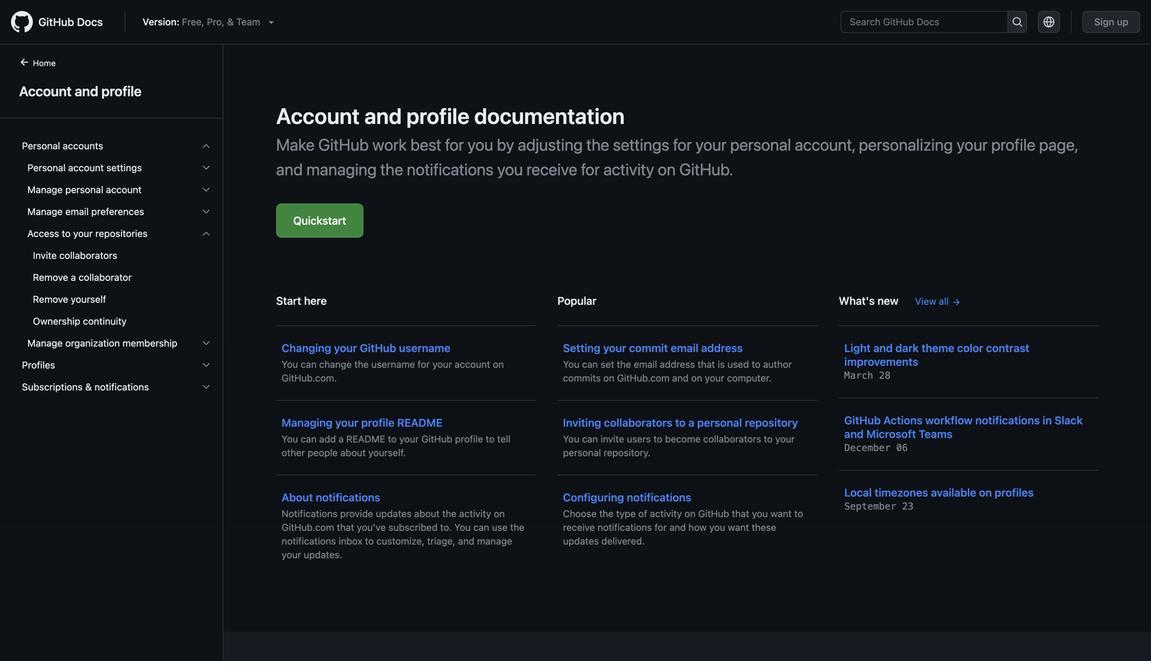 Task type: vqa. For each thing, say whether or not it's contained in the screenshot.
do in If you do not need to work with files locally, GitHub lets you complete many Git-related actions directly in the browser, including:
no



Task type: locate. For each thing, give the bounding box(es) containing it.
address up is
[[701, 342, 743, 355]]

sc 9kayk9 0 image inside access to your repositories dropdown button
[[201, 228, 212, 239]]

delivered.
[[601, 535, 645, 547]]

that inside configuring notifications choose the type of activity on github that you want to receive notifications for and how you want these updates delivered.
[[732, 508, 749, 519]]

collaborators inside account and profile element
[[59, 250, 117, 261]]

a up become
[[688, 416, 695, 429]]

updates up subscribed
[[376, 508, 412, 519]]

want left these
[[728, 522, 749, 533]]

account and profile documentation make github work best for you by adjusting the settings for your personal account, personalizing your profile page, and managing the notifications you receive for activity on github.
[[276, 103, 1078, 179]]

a down invite collaborators
[[71, 272, 76, 283]]

these
[[752, 522, 776, 533]]

view all
[[915, 296, 949, 307]]

address down commit in the bottom right of the page
[[660, 359, 695, 370]]

account and profile element
[[0, 56, 223, 660]]

and down make
[[276, 160, 303, 179]]

and up work
[[364, 103, 402, 129]]

remove up ownership
[[33, 294, 68, 305]]

& inside dropdown button
[[85, 381, 92, 393]]

account and profile link
[[16, 81, 206, 101]]

you down the changing on the bottom of the page
[[282, 359, 298, 370]]

personal accounts element containing personal account settings
[[11, 157, 223, 354]]

email inside manage email preferences dropdown button
[[65, 206, 89, 217]]

quickstart link
[[276, 204, 363, 238]]

sc 9kayk9 0 image for manage email preferences
[[201, 206, 212, 217]]

personal left accounts on the top left of page
[[22, 140, 60, 151]]

1 horizontal spatial account
[[276, 103, 360, 129]]

remove for remove yourself
[[33, 294, 68, 305]]

1 horizontal spatial collaborators
[[604, 416, 673, 429]]

the inside configuring notifications choose the type of activity on github that you want to receive notifications for and how you want these updates delivered.
[[599, 508, 614, 519]]

and up december
[[844, 428, 864, 441]]

0 horizontal spatial email
[[65, 206, 89, 217]]

a inside managing your profile readme you can add a readme to your github profile to tell other people about yourself.
[[339, 433, 344, 445]]

and right triage,
[[458, 535, 475, 547]]

receive down adjusting
[[527, 160, 577, 179]]

None search field
[[841, 11, 1027, 33]]

sc 9kayk9 0 image inside personal account settings dropdown button
[[201, 162, 212, 173]]

here
[[304, 294, 327, 307]]

1 vertical spatial &
[[85, 381, 92, 393]]

github.com down commit in the bottom right of the page
[[617, 372, 670, 384]]

3 sc 9kayk9 0 image from the top
[[201, 206, 212, 217]]

a
[[71, 272, 76, 283], [688, 416, 695, 429], [339, 433, 344, 445]]

0 horizontal spatial a
[[71, 272, 76, 283]]

1 vertical spatial account
[[276, 103, 360, 129]]

notifications down best
[[407, 160, 494, 179]]

add
[[319, 433, 336, 445]]

address
[[701, 342, 743, 355], [660, 359, 695, 370]]

0 horizontal spatial about
[[340, 447, 366, 458]]

1 vertical spatial readme
[[346, 433, 385, 445]]

can down managing
[[301, 433, 317, 445]]

sc 9kayk9 0 image for personal accounts
[[201, 140, 212, 151]]

notifications up provide
[[316, 491, 380, 504]]

1 horizontal spatial readme
[[397, 416, 443, 429]]

email
[[65, 206, 89, 217], [671, 342, 699, 355], [634, 359, 657, 370]]

notifications inside dropdown button
[[95, 381, 149, 393]]

personal for personal account settings
[[27, 162, 66, 173]]

06
[[896, 442, 908, 454]]

2 access to your repositories element from the top
[[11, 245, 223, 332]]

0 vertical spatial manage
[[27, 184, 63, 195]]

updates down choose
[[563, 535, 599, 547]]

personal up github.
[[730, 135, 791, 154]]

profile up best
[[406, 103, 470, 129]]

profile up personal accounts dropdown button
[[101, 83, 142, 99]]

actions
[[884, 414, 923, 427]]

can inside 'changing your github username you can change the username for your account on github.com.'
[[301, 359, 317, 370]]

0 vertical spatial personal
[[22, 140, 60, 151]]

become
[[665, 433, 701, 445]]

1 vertical spatial want
[[728, 522, 749, 533]]

notifications
[[407, 160, 494, 179], [95, 381, 149, 393], [975, 414, 1040, 427], [316, 491, 380, 504], [627, 491, 691, 504], [598, 522, 652, 533], [282, 535, 336, 547]]

account for account and profile documentation make github work best for you by adjusting the settings for your personal account, personalizing your profile page, and managing the notifications you receive for activity on github.
[[276, 103, 360, 129]]

the inside 'changing your github username you can change the username for your account on github.com.'
[[354, 359, 369, 370]]

receive down choose
[[563, 522, 595, 533]]

tell
[[497, 433, 511, 445]]

view all link
[[915, 294, 961, 309]]

on
[[658, 160, 676, 179], [493, 359, 504, 370], [603, 372, 614, 384], [691, 372, 702, 384], [979, 486, 992, 499], [494, 508, 505, 519], [685, 508, 696, 519]]

about
[[340, 447, 366, 458], [414, 508, 440, 519]]

manage for manage organization membership
[[27, 337, 63, 349]]

0 vertical spatial email
[[65, 206, 89, 217]]

2 vertical spatial manage
[[27, 337, 63, 349]]

1 manage from the top
[[27, 184, 63, 195]]

0 vertical spatial collaborators
[[59, 250, 117, 261]]

0 vertical spatial account
[[19, 83, 72, 99]]

you right to. on the left bottom of the page
[[454, 522, 471, 533]]

1 vertical spatial collaborators
[[604, 416, 673, 429]]

0 horizontal spatial want
[[728, 522, 749, 533]]

1 access to your repositories element from the top
[[11, 223, 223, 332]]

that
[[698, 359, 715, 370], [732, 508, 749, 519], [337, 522, 354, 533]]

3 manage from the top
[[27, 337, 63, 349]]

the right "set" at the bottom of the page
[[617, 359, 631, 370]]

1 horizontal spatial a
[[339, 433, 344, 445]]

2 horizontal spatial collaborators
[[703, 433, 761, 445]]

activity inside configuring notifications choose the type of activity on github that you want to receive notifications for and how you want these updates delivered.
[[650, 508, 682, 519]]

sc 9kayk9 0 image for notifications
[[201, 382, 212, 393]]

for inside configuring notifications choose the type of activity on github that you want to receive notifications for and how you want these updates delivered.
[[655, 522, 667, 533]]

1 vertical spatial about
[[414, 508, 440, 519]]

your inside inviting collaborators to a personal repository you can invite users to become collaborators to your personal repository.
[[775, 433, 795, 445]]

select language: current language is english image
[[1044, 16, 1055, 27]]

1 vertical spatial a
[[688, 416, 695, 429]]

you inside the setting your commit email address you can set the email address that is used to author commits on github.com and on your computer.
[[563, 359, 579, 370]]

you up the 'commits'
[[563, 359, 579, 370]]

settings
[[613, 135, 669, 154], [106, 162, 142, 173]]

want up these
[[771, 508, 792, 519]]

used
[[728, 359, 749, 370]]

what's
[[839, 294, 875, 307]]

in
[[1043, 414, 1052, 427]]

personal accounts
[[22, 140, 103, 151]]

to
[[62, 228, 71, 239], [752, 359, 761, 370], [675, 416, 686, 429], [388, 433, 397, 445], [486, 433, 495, 445], [654, 433, 662, 445], [764, 433, 773, 445], [794, 508, 803, 519], [365, 535, 374, 547]]

how
[[689, 522, 707, 533]]

adjusting
[[518, 135, 583, 154]]

invite collaborators
[[33, 250, 117, 261]]

sc 9kayk9 0 image inside manage personal account dropdown button
[[201, 184, 212, 195]]

0 horizontal spatial readme
[[346, 433, 385, 445]]

manage for manage personal account
[[27, 184, 63, 195]]

1 remove from the top
[[33, 272, 68, 283]]

updates inside configuring notifications choose the type of activity on github that you want to receive notifications for and how you want these updates delivered.
[[563, 535, 599, 547]]

personal accounts element
[[11, 135, 223, 354], [11, 157, 223, 354]]

0 vertical spatial that
[[698, 359, 715, 370]]

home link
[[14, 57, 78, 71]]

view
[[915, 296, 936, 307]]

account
[[19, 83, 72, 99], [276, 103, 360, 129]]

notifications left in on the right bottom
[[975, 414, 1040, 427]]

type
[[616, 508, 636, 519]]

receive
[[527, 160, 577, 179], [563, 522, 595, 533]]

september
[[844, 501, 896, 512]]

1 vertical spatial github.com
[[282, 522, 334, 533]]

1 vertical spatial remove
[[33, 294, 68, 305]]

and up improvements
[[873, 342, 893, 355]]

2 personal accounts element from the top
[[11, 157, 223, 354]]

sc 9kayk9 0 image inside personal accounts dropdown button
[[201, 140, 212, 151]]

profile up yourself.
[[361, 416, 395, 429]]

1 vertical spatial username
[[371, 359, 415, 370]]

0 vertical spatial &
[[227, 16, 234, 27]]

personal down personal accounts
[[27, 162, 66, 173]]

by
[[497, 135, 514, 154]]

on inside local timezones available on profiles september 23
[[979, 486, 992, 499]]

updates inside about notifications notifications provide updates about the activity on github.com that you've subscribed to. you can use the notifications inbox to customize, triage, and manage your updates.
[[376, 508, 412, 519]]

2 vertical spatial a
[[339, 433, 344, 445]]

collaborators down access to your repositories
[[59, 250, 117, 261]]

0 vertical spatial address
[[701, 342, 743, 355]]

collaborators down repository
[[703, 433, 761, 445]]

scroll to top image
[[1116, 626, 1126, 637]]

profile for account and profile documentation make github work best for you by adjusting the settings for your personal account, personalizing your profile page, and managing the notifications you receive for activity on github.
[[406, 103, 470, 129]]

2 vertical spatial account
[[455, 359, 490, 370]]

4 sc 9kayk9 0 image from the top
[[201, 338, 212, 349]]

2 horizontal spatial that
[[732, 508, 749, 519]]

personal inside dropdown button
[[22, 140, 60, 151]]

account up make
[[276, 103, 360, 129]]

december 06 element
[[844, 442, 908, 454]]

profiles
[[22, 359, 55, 371]]

1 vertical spatial updates
[[563, 535, 599, 547]]

sc 9kayk9 0 image
[[201, 140, 212, 151], [201, 162, 212, 173], [201, 206, 212, 217], [201, 338, 212, 349]]

1 horizontal spatial want
[[771, 508, 792, 519]]

remove for remove a collaborator
[[33, 272, 68, 283]]

you down inviting
[[563, 433, 579, 445]]

and inside the setting your commit email address you can set the email address that is used to author commits on github.com and on your computer.
[[672, 372, 689, 384]]

for inside 'changing your github username you can change the username for your account on github.com.'
[[418, 359, 430, 370]]

remove down invite
[[33, 272, 68, 283]]

0 vertical spatial github.com
[[617, 372, 670, 384]]

the
[[586, 135, 609, 154], [380, 160, 403, 179], [354, 359, 369, 370], [617, 359, 631, 370], [442, 508, 457, 519], [599, 508, 614, 519], [510, 522, 525, 533]]

changing
[[282, 342, 331, 355]]

2 remove from the top
[[33, 294, 68, 305]]

access to your repositories element containing invite collaborators
[[11, 245, 223, 332]]

what's new
[[839, 294, 899, 307]]

access to your repositories element
[[11, 223, 223, 332], [11, 245, 223, 332]]

work
[[372, 135, 407, 154]]

available
[[931, 486, 976, 499]]

the right change at the left of page
[[354, 359, 369, 370]]

sc 9kayk9 0 image inside manage organization membership dropdown button
[[201, 338, 212, 349]]

0 vertical spatial want
[[771, 508, 792, 519]]

invite
[[601, 433, 624, 445]]

1 vertical spatial email
[[671, 342, 699, 355]]

readme
[[397, 416, 443, 429], [346, 433, 385, 445]]

2 horizontal spatial email
[[671, 342, 699, 355]]

configuring notifications choose the type of activity on github that you want to receive notifications for and how you want these updates delivered.
[[563, 491, 803, 547]]

1 horizontal spatial email
[[634, 359, 657, 370]]

3 sc 9kayk9 0 image from the top
[[201, 360, 212, 371]]

0 vertical spatial username
[[399, 342, 451, 355]]

personal down inviting
[[563, 447, 601, 458]]

notifications down type
[[598, 522, 652, 533]]

microsoft
[[866, 428, 916, 441]]

email down manage personal account
[[65, 206, 89, 217]]

0 horizontal spatial collaborators
[[59, 250, 117, 261]]

a right 'add'
[[339, 433, 344, 445]]

to.
[[440, 522, 452, 533]]

notifications down profiles dropdown button
[[95, 381, 149, 393]]

1 sc 9kayk9 0 image from the top
[[201, 184, 212, 195]]

0 horizontal spatial &
[[85, 381, 92, 393]]

collaborators up users
[[604, 416, 673, 429]]

version: free, pro, & team
[[143, 16, 260, 27]]

sc 9kayk9 0 image for account
[[201, 184, 212, 195]]

to inside about notifications notifications provide updates about the activity on github.com that you've subscribed to. you can use the notifications inbox to customize, triage, and manage your updates.
[[365, 535, 374, 547]]

0 horizontal spatial github.com
[[282, 522, 334, 533]]

github inside github actions workflow notifications in slack and microsoft teams december 06
[[844, 414, 881, 427]]

start
[[276, 294, 301, 307]]

about right people
[[340, 447, 366, 458]]

commits
[[563, 372, 601, 384]]

sc 9kayk9 0 image inside subscriptions & notifications dropdown button
[[201, 382, 212, 393]]

popular
[[558, 294, 597, 307]]

can up github.com.
[[301, 359, 317, 370]]

0 vertical spatial account
[[68, 162, 104, 173]]

github.com down the notifications
[[282, 522, 334, 533]]

2 manage from the top
[[27, 206, 63, 217]]

remove
[[33, 272, 68, 283], [33, 294, 68, 305]]

1 personal accounts element from the top
[[11, 135, 223, 354]]

sc 9kayk9 0 image
[[201, 184, 212, 195], [201, 228, 212, 239], [201, 360, 212, 371], [201, 382, 212, 393]]

1 sc 9kayk9 0 image from the top
[[201, 140, 212, 151]]

0 vertical spatial updates
[[376, 508, 412, 519]]

personal down personal account settings
[[65, 184, 103, 195]]

managing
[[306, 160, 377, 179]]

1 horizontal spatial address
[[701, 342, 743, 355]]

the right use
[[510, 522, 525, 533]]

0 vertical spatial settings
[[613, 135, 669, 154]]

can down inviting
[[582, 433, 598, 445]]

can inside managing your profile readme you can add a readme to your github profile to tell other people about yourself.
[[301, 433, 317, 445]]

best
[[410, 135, 442, 154]]

2 vertical spatial that
[[337, 522, 354, 533]]

2 horizontal spatial account
[[455, 359, 490, 370]]

the left type
[[599, 508, 614, 519]]

profile left tell
[[455, 433, 483, 445]]

github docs
[[38, 15, 103, 28]]

inbox
[[339, 535, 362, 547]]

1 horizontal spatial github.com
[[617, 372, 670, 384]]

can inside about notifications notifications provide updates about the activity on github.com that you've subscribed to. you can use the notifications inbox to customize, triage, and manage your updates.
[[473, 522, 489, 533]]

access to your repositories button
[[16, 223, 217, 245]]

you up these
[[752, 508, 768, 519]]

0 horizontal spatial settings
[[106, 162, 142, 173]]

account
[[68, 162, 104, 173], [106, 184, 142, 195], [455, 359, 490, 370]]

1 horizontal spatial about
[[414, 508, 440, 519]]

subscriptions & notifications
[[22, 381, 149, 393]]

1 horizontal spatial account
[[106, 184, 142, 195]]

timezones
[[875, 486, 928, 499]]

0 horizontal spatial updates
[[376, 508, 412, 519]]

yourself.
[[368, 447, 406, 458]]

settings inside account and profile documentation make github work best for you by adjusting the settings for your personal account, personalizing your profile page, and managing the notifications you receive for activity on github.
[[613, 135, 669, 154]]

you inside 'changing your github username you can change the username for your account on github.com.'
[[282, 359, 298, 370]]

1 vertical spatial address
[[660, 359, 695, 370]]

can left use
[[473, 522, 489, 533]]

start here
[[276, 294, 327, 307]]

0 vertical spatial readme
[[397, 416, 443, 429]]

home
[[33, 58, 56, 68]]

sc 9kayk9 0 image inside manage email preferences dropdown button
[[201, 206, 212, 217]]

& right pro,
[[227, 16, 234, 27]]

on inside account and profile documentation make github work best for you by adjusting the settings for your personal account, personalizing your profile page, and managing the notifications you receive for activity on github.
[[658, 160, 676, 179]]

account inside account and profile documentation make github work best for you by adjusting the settings for your personal account, personalizing your profile page, and managing the notifications you receive for activity on github.
[[276, 103, 360, 129]]

about up subscribed
[[414, 508, 440, 519]]

0 horizontal spatial account
[[19, 83, 72, 99]]

github actions workflow notifications in slack and microsoft teams december 06
[[844, 414, 1083, 454]]

profile for account and profile
[[101, 83, 142, 99]]

0 horizontal spatial account
[[68, 162, 104, 173]]

settings inside personal account settings dropdown button
[[106, 162, 142, 173]]

github.com inside the setting your commit email address you can set the email address that is used to author commits on github.com and on your computer.
[[617, 372, 670, 384]]

updates
[[376, 508, 412, 519], [563, 535, 599, 547]]

you right how
[[709, 522, 725, 533]]

profile
[[101, 83, 142, 99], [406, 103, 470, 129], [991, 135, 1036, 154], [361, 416, 395, 429], [455, 433, 483, 445]]

2 horizontal spatial a
[[688, 416, 695, 429]]

and left how
[[669, 522, 686, 533]]

1 vertical spatial settings
[[106, 162, 142, 173]]

local
[[844, 486, 872, 499]]

personal inside dropdown button
[[27, 162, 66, 173]]

4 sc 9kayk9 0 image from the top
[[201, 382, 212, 393]]

2 sc 9kayk9 0 image from the top
[[201, 162, 212, 173]]

you've
[[357, 522, 386, 533]]

and inside github actions workflow notifications in slack and microsoft teams december 06
[[844, 428, 864, 441]]

0 vertical spatial a
[[71, 272, 76, 283]]

and
[[75, 83, 98, 99], [364, 103, 402, 129], [276, 160, 303, 179], [873, 342, 893, 355], [672, 372, 689, 384], [844, 428, 864, 441], [669, 522, 686, 533], [458, 535, 475, 547]]

account down home link
[[19, 83, 72, 99]]

the down work
[[380, 160, 403, 179]]

and inside configuring notifications choose the type of activity on github that you want to receive notifications for and how you want these updates delivered.
[[669, 522, 686, 533]]

0 vertical spatial remove
[[33, 272, 68, 283]]

tooltip
[[1107, 617, 1135, 645]]

email right commit in the bottom right of the page
[[671, 342, 699, 355]]

activity inside account and profile documentation make github work best for you by adjusting the settings for your personal account, personalizing your profile page, and managing the notifications you receive for activity on github.
[[603, 160, 654, 179]]

personal accounts element containing personal accounts
[[11, 135, 223, 354]]

2 sc 9kayk9 0 image from the top
[[201, 228, 212, 239]]

github inside 'changing your github username you can change the username for your account on github.com.'
[[360, 342, 396, 355]]

you up other
[[282, 433, 298, 445]]

sc 9kayk9 0 image inside profiles dropdown button
[[201, 360, 212, 371]]

1 horizontal spatial that
[[698, 359, 715, 370]]

use
[[492, 522, 508, 533]]

1 horizontal spatial settings
[[613, 135, 669, 154]]

up
[[1117, 16, 1129, 27]]

0 vertical spatial receive
[[527, 160, 577, 179]]

email down commit in the bottom right of the page
[[634, 359, 657, 370]]

1 vertical spatial personal
[[27, 162, 66, 173]]

can
[[301, 359, 317, 370], [582, 359, 598, 370], [301, 433, 317, 445], [582, 433, 598, 445], [473, 522, 489, 533]]

and up inviting collaborators to a personal repository you can invite users to become collaborators to your personal repository.
[[672, 372, 689, 384]]

notifications up of on the bottom of the page
[[627, 491, 691, 504]]

for
[[445, 135, 464, 154], [673, 135, 692, 154], [581, 160, 600, 179], [418, 359, 430, 370], [655, 522, 667, 533]]

teams
[[919, 428, 953, 441]]

0 horizontal spatial that
[[337, 522, 354, 533]]

1 vertical spatial that
[[732, 508, 749, 519]]

1 vertical spatial manage
[[27, 206, 63, 217]]

remove a collaborator
[[33, 272, 132, 283]]

1 horizontal spatial updates
[[563, 535, 599, 547]]

& down profiles dropdown button
[[85, 381, 92, 393]]

1 vertical spatial receive
[[563, 522, 595, 533]]

can up the 'commits'
[[582, 359, 598, 370]]

dark
[[896, 342, 919, 355]]

0 vertical spatial about
[[340, 447, 366, 458]]

23
[[902, 501, 914, 512]]



Task type: describe. For each thing, give the bounding box(es) containing it.
personal up become
[[697, 416, 742, 429]]

activity inside about notifications notifications provide updates about the activity on github.com that you've subscribed to. you can use the notifications inbox to customize, triage, and manage your updates.
[[459, 508, 491, 519]]

subscriptions & notifications button
[[16, 376, 217, 398]]

remove a collaborator link
[[16, 267, 217, 288]]

sc 9kayk9 0 image for your
[[201, 228, 212, 239]]

that inside about notifications notifications provide updates about the activity on github.com that you've subscribed to. you can use the notifications inbox to customize, triage, and manage your updates.
[[337, 522, 354, 533]]

about inside about notifications notifications provide updates about the activity on github.com that you've subscribed to. you can use the notifications inbox to customize, triage, and manage your updates.
[[414, 508, 440, 519]]

ownership continuity link
[[16, 310, 217, 332]]

ownership continuity
[[33, 316, 127, 327]]

profiles button
[[16, 354, 217, 376]]

is
[[718, 359, 725, 370]]

continuity
[[83, 316, 127, 327]]

improvements
[[844, 355, 918, 368]]

personal inside dropdown button
[[65, 184, 103, 195]]

subscriptions
[[22, 381, 83, 393]]

workflow
[[925, 414, 973, 427]]

personal for personal accounts
[[22, 140, 60, 151]]

quickstart
[[293, 214, 346, 227]]

about inside managing your profile readme you can add a readme to your github profile to tell other people about yourself.
[[340, 447, 366, 458]]

1 horizontal spatial &
[[227, 16, 234, 27]]

managing
[[282, 416, 333, 429]]

collaborators for invite
[[59, 250, 117, 261]]

new
[[878, 294, 899, 307]]

sign up link
[[1083, 11, 1140, 33]]

2 vertical spatial email
[[634, 359, 657, 370]]

customize,
[[377, 535, 425, 547]]

and inside about notifications notifications provide updates about the activity on github.com that you've subscribed to. you can use the notifications inbox to customize, triage, and manage your updates.
[[458, 535, 475, 547]]

slack
[[1055, 414, 1083, 427]]

profile left page,
[[991, 135, 1036, 154]]

github.
[[679, 160, 733, 179]]

search image
[[1012, 16, 1023, 27]]

inviting collaborators to a personal repository you can invite users to become collaborators to your personal repository.
[[563, 416, 798, 458]]

configuring
[[563, 491, 624, 504]]

september 23 element
[[844, 501, 914, 512]]

you left by
[[468, 135, 493, 154]]

manage for manage email preferences
[[27, 206, 63, 217]]

triangle down image
[[266, 16, 277, 27]]

sc 9kayk9 0 image for manage organization membership
[[201, 338, 212, 349]]

personal account settings button
[[16, 157, 217, 179]]

about
[[282, 491, 313, 504]]

to inside the setting your commit email address you can set the email address that is used to author commits on github.com and on your computer.
[[752, 359, 761, 370]]

you inside managing your profile readme you can add a readme to your github profile to tell other people about yourself.
[[282, 433, 298, 445]]

march
[[844, 370, 873, 381]]

notifications
[[282, 508, 338, 519]]

other
[[282, 447, 305, 458]]

github inside configuring notifications choose the type of activity on github that you want to receive notifications for and how you want these updates delivered.
[[698, 508, 729, 519]]

receive inside configuring notifications choose the type of activity on github that you want to receive notifications for and how you want these updates delivered.
[[563, 522, 595, 533]]

access to your repositories element containing access to your repositories
[[11, 223, 223, 332]]

personalizing
[[859, 135, 953, 154]]

manage organization membership button
[[16, 332, 217, 354]]

github inside account and profile documentation make github work best for you by adjusting the settings for your personal account, personalizing your profile page, and managing the notifications you receive for activity on github.
[[318, 135, 369, 154]]

and down home link
[[75, 83, 98, 99]]

a inside remove a collaborator link
[[71, 272, 76, 283]]

all
[[939, 296, 949, 307]]

the right adjusting
[[586, 135, 609, 154]]

you down by
[[497, 160, 523, 179]]

collaborator
[[79, 272, 132, 283]]

1 vertical spatial account
[[106, 184, 142, 195]]

notifications inside github actions workflow notifications in slack and microsoft teams december 06
[[975, 414, 1040, 427]]

you inside about notifications notifications provide updates about the activity on github.com that you've subscribed to. you can use the notifications inbox to customize, triage, and manage your updates.
[[454, 522, 471, 533]]

inviting
[[563, 416, 601, 429]]

repository.
[[604, 447, 651, 458]]

color
[[957, 342, 983, 355]]

you inside inviting collaborators to a personal repository you can invite users to become collaborators to your personal repository.
[[563, 433, 579, 445]]

account for account and profile
[[19, 83, 72, 99]]

triage,
[[427, 535, 455, 547]]

on inside 'changing your github username you can change the username for your account on github.com.'
[[493, 359, 504, 370]]

collaborators for inviting
[[604, 416, 673, 429]]

theme
[[922, 342, 955, 355]]

membership
[[123, 337, 177, 349]]

to inside configuring notifications choose the type of activity on github that you want to receive notifications for and how you want these updates delivered.
[[794, 508, 803, 519]]

accounts
[[63, 140, 103, 151]]

the up to. on the left bottom of the page
[[442, 508, 457, 519]]

sc 9kayk9 0 image for personal account settings
[[201, 162, 212, 173]]

repository
[[745, 416, 798, 429]]

manage personal account button
[[16, 179, 217, 201]]

subscribed
[[388, 522, 438, 533]]

of
[[638, 508, 647, 519]]

invite collaborators link
[[16, 245, 217, 267]]

choose
[[563, 508, 597, 519]]

setting
[[563, 342, 601, 355]]

updates.
[[304, 549, 342, 561]]

light and dark theme color contrast improvements march 28
[[844, 342, 1030, 381]]

profiles
[[995, 486, 1034, 499]]

on inside about notifications notifications provide updates about the activity on github.com that you've subscribed to. you can use the notifications inbox to customize, triage, and manage your updates.
[[494, 508, 505, 519]]

that inside the setting your commit email address you can set the email address that is used to author commits on github.com and on your computer.
[[698, 359, 715, 370]]

notifications inside account and profile documentation make github work best for you by adjusting the settings for your personal account, personalizing your profile page, and managing the notifications you receive for activity on github.
[[407, 160, 494, 179]]

on inside configuring notifications choose the type of activity on github that you want to receive notifications for and how you want these updates delivered.
[[685, 508, 696, 519]]

provide
[[340, 508, 373, 519]]

to inside dropdown button
[[62, 228, 71, 239]]

your inside dropdown button
[[73, 228, 93, 239]]

people
[[308, 447, 338, 458]]

github inside managing your profile readme you can add a readme to your github profile to tell other people about yourself.
[[421, 433, 452, 445]]

author
[[763, 359, 792, 370]]

profile for managing your profile readme you can add a readme to your github profile to tell other people about yourself.
[[361, 416, 395, 429]]

users
[[627, 433, 651, 445]]

can inside inviting collaborators to a personal repository you can invite users to become collaborators to your personal repository.
[[582, 433, 598, 445]]

light
[[844, 342, 871, 355]]

personal inside account and profile documentation make github work best for you by adjusting the settings for your personal account, personalizing your profile page, and managing the notifications you receive for activity on github.
[[730, 135, 791, 154]]

github docs link
[[11, 11, 114, 33]]

and inside light and dark theme color contrast improvements march 28
[[873, 342, 893, 355]]

documentation
[[474, 103, 625, 129]]

github.com inside about notifications notifications provide updates about the activity on github.com that you've subscribed to. you can use the notifications inbox to customize, triage, and manage your updates.
[[282, 522, 334, 533]]

account inside 'changing your github username you can change the username for your account on github.com.'
[[455, 359, 490, 370]]

github.com.
[[282, 372, 337, 384]]

a inside inviting collaborators to a personal repository you can invite users to become collaborators to your personal repository.
[[688, 416, 695, 429]]

the inside the setting your commit email address you can set the email address that is used to author commits on github.com and on your computer.
[[617, 359, 631, 370]]

december
[[844, 442, 891, 454]]

notifications up updates. at the left
[[282, 535, 336, 547]]

your inside about notifications notifications provide updates about the activity on github.com that you've subscribed to. you can use the notifications inbox to customize, triage, and manage your updates.
[[282, 549, 301, 561]]

personal accounts button
[[16, 135, 217, 157]]

contrast
[[986, 342, 1030, 355]]

make
[[276, 135, 315, 154]]

march 28 element
[[844, 370, 891, 381]]

commit
[[629, 342, 668, 355]]

about notifications notifications provide updates about the activity on github.com that you've subscribed to. you can use the notifications inbox to customize, triage, and manage your updates.
[[282, 491, 525, 561]]

invite
[[33, 250, 57, 261]]

repositories
[[95, 228, 148, 239]]

managing your profile readme you can add a readme to your github profile to tell other people about yourself.
[[282, 416, 511, 458]]

set
[[601, 359, 614, 370]]

receive inside account and profile documentation make github work best for you by adjusting the settings for your personal account, personalizing your profile page, and managing the notifications you receive for activity on github.
[[527, 160, 577, 179]]

Search GitHub Docs search field
[[842, 12, 1008, 32]]

manage organization membership
[[27, 337, 177, 349]]

2 vertical spatial collaborators
[[703, 433, 761, 445]]

can inside the setting your commit email address you can set the email address that is used to author commits on github.com and on your computer.
[[582, 359, 598, 370]]

access to your repositories
[[27, 228, 148, 239]]

sign up
[[1094, 16, 1129, 27]]

0 horizontal spatial address
[[660, 359, 695, 370]]

docs
[[77, 15, 103, 28]]

page,
[[1039, 135, 1078, 154]]



